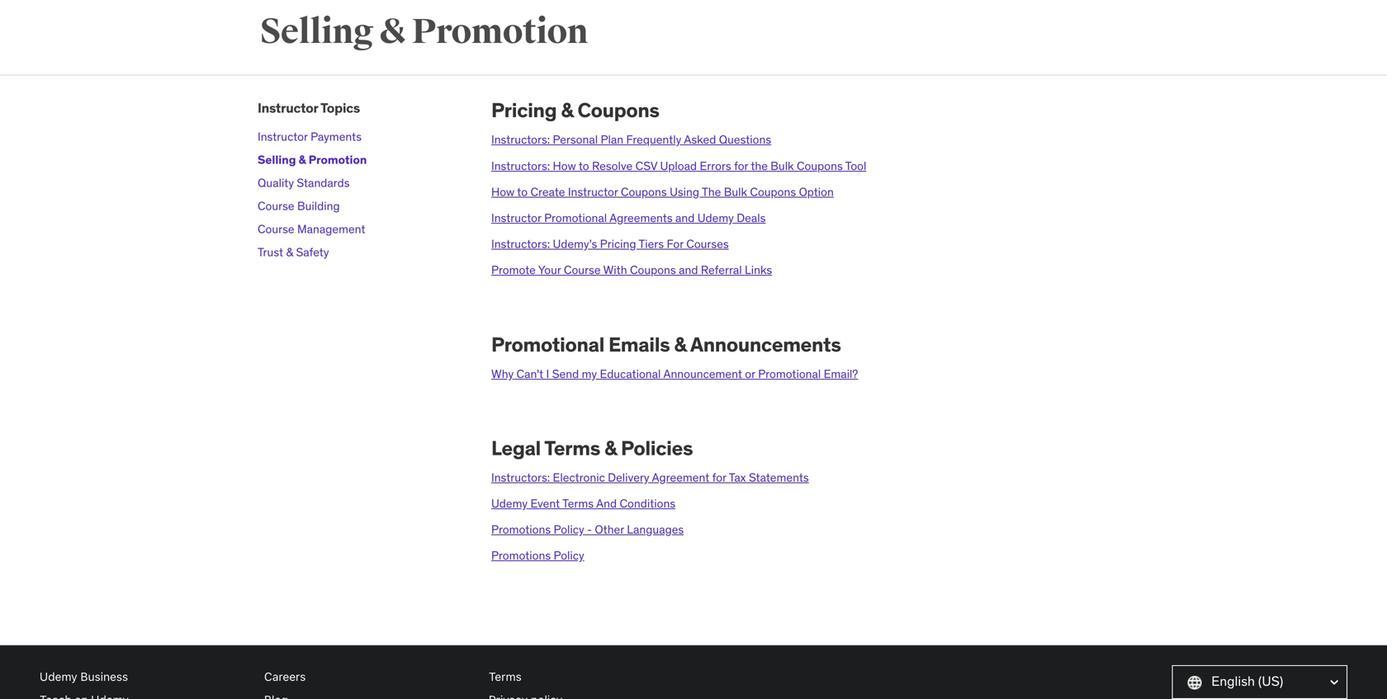 Task type: locate. For each thing, give the bounding box(es) containing it.
1 horizontal spatial promotion
[[412, 10, 588, 53]]

english
[[1212, 673, 1255, 690]]

course management link
[[258, 222, 365, 236]]

1 vertical spatial policy
[[554, 548, 584, 563]]

for
[[734, 158, 748, 173], [712, 470, 726, 485]]

promotion inside instructor payments selling & promotion quality standards course building course management trust & safety
[[309, 152, 367, 167]]

1 vertical spatial how
[[491, 184, 515, 199]]

2 instructors: from the top
[[491, 158, 550, 173]]

policy left -
[[554, 522, 584, 537]]

how to create instructor coupons using the bulk coupons option
[[491, 184, 834, 199]]

bulk
[[771, 158, 794, 173], [724, 184, 747, 199]]

educational
[[600, 366, 661, 381]]

careers link
[[264, 666, 476, 689]]

course down 'udemy's'
[[564, 263, 601, 278]]

policy down promotions policy - other languages 'link'
[[554, 548, 584, 563]]

links
[[745, 263, 772, 278]]

1 vertical spatial selling
[[258, 152, 296, 167]]

1 horizontal spatial how
[[553, 158, 576, 173]]

instructors: down legal
[[491, 470, 550, 485]]

1 vertical spatial pricing
[[600, 237, 636, 251]]

to down personal
[[579, 158, 589, 173]]

the
[[751, 158, 768, 173]]

why can't i send my educational announcement or promotional email? link
[[491, 366, 858, 381]]

tax
[[729, 470, 746, 485]]

pricing
[[491, 98, 557, 123], [600, 237, 636, 251]]

0 horizontal spatial bulk
[[724, 184, 747, 199]]

promotions down event
[[491, 548, 551, 563]]

instructor down resolve
[[568, 184, 618, 199]]

udemy
[[698, 211, 734, 225], [491, 496, 528, 511], [40, 670, 77, 684]]

how left 'create' at the left top of page
[[491, 184, 515, 199]]

0 vertical spatial policy
[[554, 522, 584, 537]]

pricing up with
[[600, 237, 636, 251]]

promotional up i
[[491, 332, 604, 357]]

udemy's
[[553, 237, 597, 251]]

your
[[538, 263, 561, 278]]

promotion
[[412, 10, 588, 53], [309, 152, 367, 167]]

trust
[[258, 245, 283, 260]]

2 vertical spatial udemy
[[40, 670, 77, 684]]

selling
[[260, 10, 373, 53], [258, 152, 296, 167]]

selling inside instructor payments selling & promotion quality standards course building course management trust & safety
[[258, 152, 296, 167]]

selling & promotion
[[260, 10, 588, 53]]

and down for
[[679, 263, 698, 278]]

promotional
[[544, 211, 607, 225], [491, 332, 604, 357], [758, 366, 821, 381]]

for left tax
[[712, 470, 726, 485]]

payments
[[311, 129, 362, 144]]

tool
[[845, 158, 866, 173]]

1 promotions from the top
[[491, 522, 551, 537]]

how to create instructor coupons using the bulk coupons option link
[[491, 184, 834, 199]]

legal
[[491, 436, 541, 461]]

instructors:
[[491, 132, 550, 147], [491, 158, 550, 173], [491, 237, 550, 251], [491, 470, 550, 485]]

selling & promotion link
[[258, 152, 367, 167]]

pricing up personal
[[491, 98, 557, 123]]

quality standards link
[[258, 175, 350, 190]]

promotions
[[491, 522, 551, 537], [491, 548, 551, 563]]

instructors: left personal
[[491, 132, 550, 147]]

1 horizontal spatial to
[[579, 158, 589, 173]]

0 horizontal spatial promotion
[[309, 152, 367, 167]]

instructor for payments
[[258, 129, 308, 144]]

course up trust
[[258, 222, 294, 236]]

asked
[[684, 132, 716, 147]]

instructors: up 'create' at the left top of page
[[491, 158, 550, 173]]

udemy down the
[[698, 211, 734, 225]]

selling up quality
[[258, 152, 296, 167]]

instructors: up promote
[[491, 237, 550, 251]]

0 vertical spatial pricing
[[491, 98, 557, 123]]

or
[[745, 366, 755, 381]]

0 vertical spatial promotions
[[491, 522, 551, 537]]

email?
[[824, 366, 858, 381]]

2 policy from the top
[[554, 548, 584, 563]]

promotional down announcements
[[758, 366, 821, 381]]

instructors: for instructors: how to resolve csv upload errors for the bulk coupons tool
[[491, 158, 550, 173]]

0 horizontal spatial for
[[712, 470, 726, 485]]

promotions policy - other languages
[[491, 522, 684, 537]]

2 horizontal spatial udemy
[[698, 211, 734, 225]]

promotions for promotions policy - other languages
[[491, 522, 551, 537]]

instructors: personal plan frequently asked questions
[[491, 132, 771, 147]]

why can't i send my educational announcement or promotional email?
[[491, 366, 858, 381]]

1 vertical spatial bulk
[[724, 184, 747, 199]]

selling & promotion main content
[[0, 0, 1387, 645]]

instructor promotional agreements and udemy deals link
[[491, 211, 766, 225]]

csv
[[635, 158, 657, 173]]

for left the
[[734, 158, 748, 173]]

course
[[258, 198, 294, 213], [258, 222, 294, 236], [564, 263, 601, 278]]

instructor
[[258, 100, 318, 117], [258, 129, 308, 144], [568, 184, 618, 199], [491, 211, 541, 225]]

terms
[[544, 436, 600, 461], [562, 496, 594, 511], [489, 670, 522, 684]]

udemy business
[[40, 670, 128, 684]]

to left 'create' at the left top of page
[[517, 184, 528, 199]]

delivery
[[608, 470, 650, 485]]

promotions up promotions policy link
[[491, 522, 551, 537]]

0 horizontal spatial udemy
[[40, 670, 77, 684]]

0 vertical spatial promotional
[[544, 211, 607, 225]]

option
[[799, 184, 834, 199]]

and
[[675, 211, 695, 225], [679, 263, 698, 278]]

promotional emails & announcements link
[[491, 332, 841, 357]]

0 vertical spatial for
[[734, 158, 748, 173]]

careers
[[264, 670, 306, 684]]

instructors: for instructors: electronic delivery agreement for tax statements
[[491, 470, 550, 485]]

pricing & coupons
[[491, 98, 659, 123]]

instructors: how to resolve csv upload errors for the bulk coupons tool link
[[491, 158, 866, 173]]

instructor payments link
[[258, 129, 362, 144]]

how down personal
[[553, 158, 576, 173]]

1 policy from the top
[[554, 522, 584, 537]]

4 instructors: from the top
[[491, 470, 550, 485]]

instructor inside instructor payments selling & promotion quality standards course building course management trust & safety
[[258, 129, 308, 144]]

policy for promotions policy - other languages
[[554, 522, 584, 537]]

tiers
[[639, 237, 664, 251]]

1 vertical spatial promotions
[[491, 548, 551, 563]]

coupons down tiers
[[630, 263, 676, 278]]

udemy left event
[[491, 496, 528, 511]]

promotions policy link
[[491, 548, 584, 563]]

course down quality
[[258, 198, 294, 213]]

0 vertical spatial udemy
[[698, 211, 734, 225]]

for
[[667, 237, 684, 251]]

0 vertical spatial bulk
[[771, 158, 794, 173]]

coupons down csv at the left top of the page
[[621, 184, 667, 199]]

1 instructors: from the top
[[491, 132, 550, 147]]

trust & safety link
[[258, 245, 329, 260]]

instructor down 'create' at the left top of page
[[491, 211, 541, 225]]

1 vertical spatial for
[[712, 470, 726, 485]]

english (us)
[[1212, 673, 1283, 690]]

questions
[[719, 132, 771, 147]]

instructors: udemy's pricing tiers for courses link
[[491, 237, 729, 251]]

frequently
[[626, 132, 681, 147]]

udemy left business in the bottom of the page
[[40, 670, 77, 684]]

agreements
[[610, 211, 673, 225]]

1 vertical spatial udemy
[[491, 496, 528, 511]]

selling up instructor topics
[[260, 10, 373, 53]]

2 vertical spatial promotional
[[758, 366, 821, 381]]

3 instructors: from the top
[[491, 237, 550, 251]]

0 horizontal spatial to
[[517, 184, 528, 199]]

coupons up the 'plan'
[[578, 98, 659, 123]]

course building link
[[258, 198, 340, 213]]

with
[[603, 263, 627, 278]]

how
[[553, 158, 576, 173], [491, 184, 515, 199]]

1 horizontal spatial bulk
[[771, 158, 794, 173]]

business
[[80, 670, 128, 684]]

topics
[[320, 100, 360, 117]]

0 horizontal spatial how
[[491, 184, 515, 199]]

2 promotions from the top
[[491, 548, 551, 563]]

to
[[579, 158, 589, 173], [517, 184, 528, 199]]

2 vertical spatial terms
[[489, 670, 522, 684]]

promotional up 'udemy's'
[[544, 211, 607, 225]]

1 vertical spatial promotional
[[491, 332, 604, 357]]

1 horizontal spatial for
[[734, 158, 748, 173]]

instructor up instructor payments "link"
[[258, 100, 318, 117]]

1 vertical spatial promotion
[[309, 152, 367, 167]]

instructors: personal plan frequently asked questions link
[[491, 132, 771, 147]]

and down using
[[675, 211, 695, 225]]

1 horizontal spatial udemy
[[491, 496, 528, 511]]

instructor up selling & promotion link
[[258, 129, 308, 144]]

instructors: for instructors: udemy's pricing tiers for courses
[[491, 237, 550, 251]]

1 vertical spatial course
[[258, 222, 294, 236]]



Task type: describe. For each thing, give the bounding box(es) containing it.
0 horizontal spatial pricing
[[491, 98, 557, 123]]

0 vertical spatial promotion
[[412, 10, 588, 53]]

languages
[[627, 522, 684, 537]]

udemy for udemy business
[[40, 670, 77, 684]]

why
[[491, 366, 514, 381]]

-
[[587, 522, 592, 537]]

instructors: for instructors: personal plan frequently asked questions
[[491, 132, 550, 147]]

promotions policy - other languages link
[[491, 522, 684, 537]]

courses
[[686, 237, 729, 251]]

instructors: how to resolve csv upload errors for the bulk coupons tool
[[491, 158, 866, 173]]

and
[[596, 496, 617, 511]]

english (us) link
[[1172, 666, 1348, 699]]

announcements
[[690, 332, 841, 357]]

udemy event terms and conditions
[[491, 496, 676, 511]]

my
[[582, 366, 597, 381]]

conditions
[[620, 496, 676, 511]]

0 vertical spatial and
[[675, 211, 695, 225]]

udemy business link
[[40, 666, 251, 689]]

instructors: udemy's pricing tiers for courses
[[491, 237, 729, 251]]

coupons up option
[[797, 158, 843, 173]]

promotions policy
[[491, 548, 584, 563]]

promotions for promotions policy
[[491, 548, 551, 563]]

policy for promotions policy
[[554, 548, 584, 563]]

using
[[670, 184, 699, 199]]

referral
[[701, 263, 742, 278]]

coupons down the
[[750, 184, 796, 199]]

legal terms & policies
[[491, 436, 693, 461]]

instructor payments selling & promotion quality standards course building course management trust & safety
[[258, 129, 367, 260]]

statements
[[749, 470, 809, 485]]

2 vertical spatial course
[[564, 263, 601, 278]]

building
[[297, 198, 340, 213]]

errors
[[700, 158, 731, 173]]

deals
[[737, 211, 766, 225]]

1 vertical spatial to
[[517, 184, 528, 199]]

1 vertical spatial and
[[679, 263, 698, 278]]

emails
[[609, 332, 670, 357]]

announcement
[[663, 366, 742, 381]]

0 vertical spatial course
[[258, 198, 294, 213]]

promote
[[491, 263, 536, 278]]

(us)
[[1258, 673, 1283, 690]]

policies
[[621, 436, 693, 461]]

send
[[552, 366, 579, 381]]

instructors: electronic delivery agreement for tax statements
[[491, 470, 809, 485]]

resolve
[[592, 158, 633, 173]]

udemy event terms and conditions link
[[491, 496, 676, 511]]

terms link
[[489, 666, 700, 689]]

the
[[702, 184, 721, 199]]

instructor promotional agreements and udemy deals
[[491, 211, 766, 225]]

legal terms & policies link
[[491, 436, 693, 461]]

other
[[595, 522, 624, 537]]

instructor topics
[[258, 100, 360, 117]]

promote your course with coupons and referral links link
[[491, 263, 772, 278]]

instructors: electronic delivery agreement for tax statements link
[[491, 470, 809, 485]]

management
[[297, 222, 365, 236]]

0 vertical spatial to
[[579, 158, 589, 173]]

agreement
[[652, 470, 710, 485]]

promote your course with coupons and referral links
[[491, 263, 772, 278]]

create
[[530, 184, 565, 199]]

event
[[530, 496, 560, 511]]

0 vertical spatial terms
[[544, 436, 600, 461]]

pricing & coupons link
[[491, 98, 659, 123]]

can't
[[517, 366, 543, 381]]

safety
[[296, 245, 329, 260]]

quality
[[258, 175, 294, 190]]

0 vertical spatial selling
[[260, 10, 373, 53]]

instructor for promotional
[[491, 211, 541, 225]]

0 vertical spatial how
[[553, 158, 576, 173]]

promotional emails & announcements
[[491, 332, 841, 357]]

electronic
[[553, 470, 605, 485]]

standards
[[297, 175, 350, 190]]

personal
[[553, 132, 598, 147]]

1 horizontal spatial pricing
[[600, 237, 636, 251]]

plan
[[601, 132, 624, 147]]

1 vertical spatial terms
[[562, 496, 594, 511]]

i
[[546, 366, 549, 381]]

instructor for topics
[[258, 100, 318, 117]]

udemy for udemy event terms and conditions
[[491, 496, 528, 511]]



Task type: vqa. For each thing, say whether or not it's contained in the screenshot.
the bottommost "Policy"
yes



